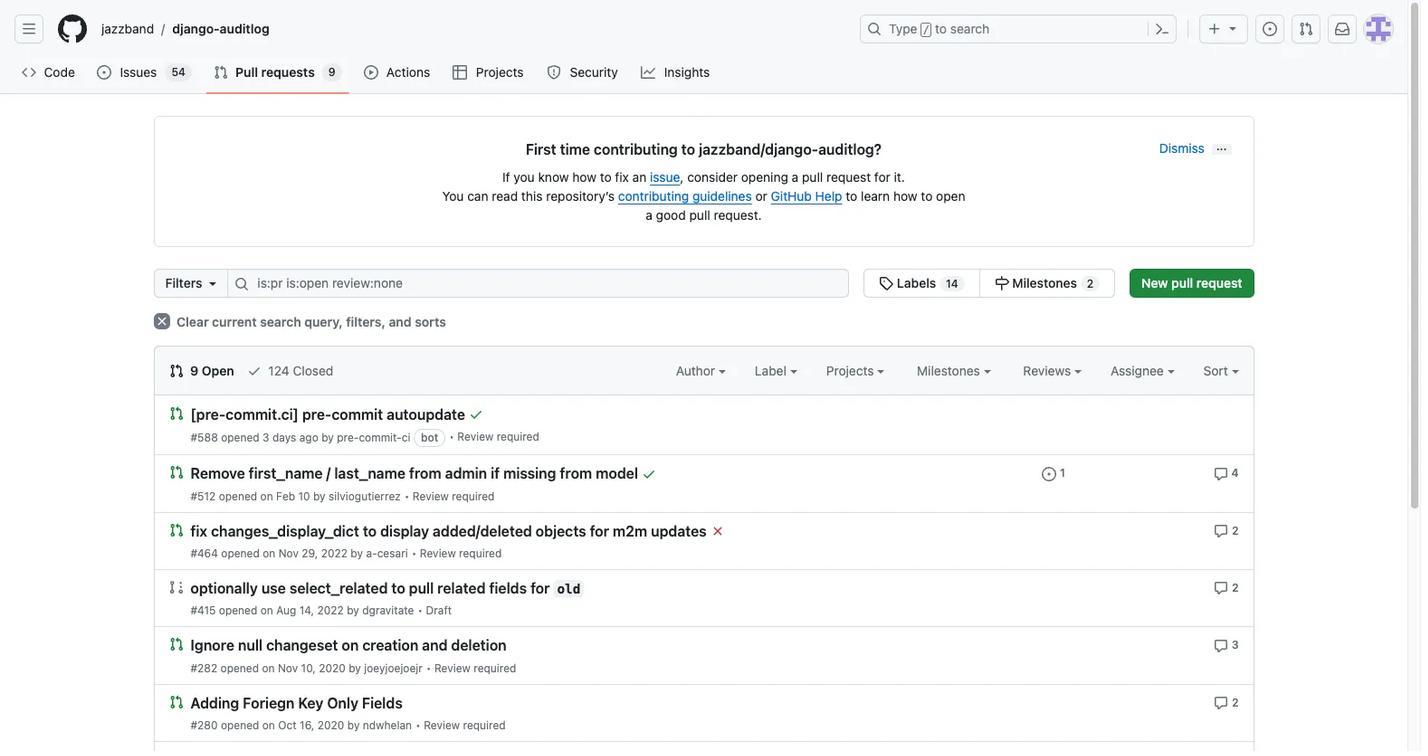 Task type: vqa. For each thing, say whether or not it's contained in the screenshot.
the bottom dot fill image
no



Task type: describe. For each thing, give the bounding box(es) containing it.
dgravitate link
[[362, 604, 414, 618]]

dismiss
[[1160, 140, 1205, 156]]

labels
[[897, 275, 936, 291]]

projects link
[[446, 59, 532, 86]]

jazzband / django-auditlog
[[101, 21, 270, 37]]

guidelines
[[693, 188, 752, 204]]

pre-commit-ci link
[[337, 431, 411, 445]]

auditlog
[[220, 21, 270, 36]]

on inside adding foriegn key only fields #280             opened on oct 16, 2020 by ndwhelan • review required
[[262, 719, 275, 732]]

label button
[[755, 361, 797, 380]]

• right bot
[[449, 430, 454, 444]]

open pull request element for fix
[[169, 522, 183, 537]]

1 horizontal spatial a
[[792, 169, 799, 185]]

use
[[261, 581, 286, 597]]

a-
[[366, 547, 377, 560]]

1 horizontal spatial 3
[[1232, 639, 1239, 652]]

124 closed
[[265, 363, 334, 378]]

0 horizontal spatial search
[[260, 314, 301, 330]]

command palette image
[[1155, 22, 1170, 36]]

2 link for pull
[[1214, 579, 1239, 596]]

ago
[[299, 431, 318, 445]]

draft link
[[426, 604, 452, 618]]

opening
[[741, 169, 789, 185]]

repository's
[[546, 188, 615, 204]]

4 open pull request element from the top
[[169, 637, 183, 652]]

closed
[[293, 363, 334, 378]]

adding foriegn key only fields link
[[191, 695, 403, 712]]

nov inside ignore null changeset on creation and deletion #282             opened on nov 10, 2020 by joeyjoejoejr • review required
[[278, 661, 298, 675]]

insights link
[[634, 59, 719, 86]]

auditlog?
[[819, 141, 882, 158]]

Issues search field
[[228, 269, 849, 298]]

github help link
[[771, 188, 843, 204]]

git pull request image
[[1299, 22, 1314, 36]]

opened inside the optionally use select_related to pull related fields for old #415             opened on aug 14, 2022 by dgravitate • draft
[[219, 604, 257, 618]]

1 vertical spatial fix
[[191, 523, 207, 540]]

you
[[514, 169, 535, 185]]

assignee
[[1111, 363, 1168, 378]]

review down 11 / 11 checks ok image
[[457, 430, 494, 444]]

a inside to learn how to open a good pull request.
[[646, 207, 653, 223]]

0 horizontal spatial request
[[827, 169, 871, 185]]

10
[[298, 489, 310, 503]]

opened right #464
[[221, 547, 260, 560]]

homepage image
[[58, 14, 87, 43]]

29,
[[302, 547, 318, 560]]

draft pull request element
[[169, 579, 183, 595]]

github
[[771, 188, 812, 204]]

jazzband link
[[94, 14, 161, 43]]

milestones for milestones
[[917, 363, 984, 378]]

comment image for optionally use select_related to pull related fields for
[[1214, 582, 1229, 596]]

14,
[[299, 604, 314, 618]]

plus image
[[1208, 22, 1222, 36]]

if
[[503, 169, 510, 185]]

2 from from the left
[[560, 466, 592, 482]]

jazzband/django-
[[699, 141, 819, 158]]

sort
[[1204, 363, 1228, 378]]

draft
[[426, 604, 452, 618]]

issue link
[[650, 169, 680, 185]]

1
[[1060, 467, 1066, 480]]

comment image for remove first_name / last_name from admin if missing from model
[[1214, 467, 1228, 481]]

• inside ignore null changeset on creation and deletion #282             opened on nov 10, 2020 by joeyjoejoejr • review required
[[426, 661, 431, 675]]

clear current search query, filters, and sorts
[[173, 314, 446, 330]]

review required link right ndwhelan
[[424, 719, 506, 732]]

pull requests
[[235, 64, 315, 80]]

filters,
[[346, 314, 386, 330]]

issue element
[[864, 269, 1116, 298]]

labels 14
[[894, 275, 959, 291]]

by inside adding foriegn key only fields #280             opened on oct 16, 2020 by ndwhelan • review required
[[347, 719, 360, 732]]

on down null
[[262, 661, 275, 675]]

display
[[380, 523, 429, 540]]

silviogutierrez link
[[329, 489, 401, 503]]

cesari
[[377, 547, 408, 560]]

pull inside to learn how to open a good pull request.
[[690, 207, 711, 223]]

#464
[[191, 547, 218, 560]]

review inside adding foriegn key only fields #280             opened on oct 16, 2020 by ndwhelan • review required
[[424, 719, 460, 732]]

#282
[[191, 661, 217, 675]]

[pre-commit.ci] pre-commit autoupdate
[[191, 407, 465, 423]]

2 for fix changes_display_dict to display added/deleted objects for m2m updates
[[1232, 524, 1239, 537]]

issue opened image for 1
[[1042, 467, 1057, 481]]

and for creation
[[422, 638, 448, 654]]

3 open pull request image from the top
[[169, 695, 183, 709]]

opened down commit.ci]
[[221, 431, 260, 445]]

consider
[[687, 169, 738, 185]]

#415
[[191, 604, 216, 618]]

1 2 link from the top
[[1214, 522, 1239, 539]]

fields
[[362, 695, 403, 712]]

tag image
[[879, 276, 894, 291]]

shield image
[[547, 65, 561, 80]]

type
[[889, 21, 918, 36]]

review required link for from
[[413, 489, 495, 503]]

remove first_name / last_name from admin if missing from model link
[[191, 466, 638, 482]]

read
[[492, 188, 518, 204]]

list containing jazzband
[[94, 14, 849, 43]]

1 vertical spatial contributing
[[618, 188, 689, 204]]

to left open
[[921, 188, 933, 204]]

14
[[946, 277, 959, 291]]

fix changes_display_dict to display added/deleted objects for m2m updates link
[[191, 523, 707, 540]]

to up 'a-'
[[363, 523, 377, 540]]

label
[[755, 363, 790, 378]]

review required link down deletion
[[434, 661, 516, 675]]

optionally use select_related to pull related fields for old #415             opened on aug 14, 2022 by dgravitate • draft
[[191, 581, 581, 618]]

commit-
[[359, 431, 402, 445]]

2 inside milestones 2
[[1087, 277, 1094, 291]]

2020 inside ignore null changeset on creation and deletion #282             opened on nov 10, 2020 by joeyjoejoejr • review required
[[319, 661, 346, 675]]

jazzband
[[101, 21, 154, 36]]

check image
[[247, 364, 261, 378]]

sort button
[[1204, 361, 1239, 380]]

by right ago
[[322, 431, 334, 445]]

0 horizontal spatial 3
[[263, 431, 269, 445]]

clear
[[177, 314, 209, 330]]

124
[[268, 363, 290, 378]]

sorts
[[415, 314, 446, 330]]

• right 'cesari'
[[412, 547, 417, 560]]

filters
[[165, 275, 202, 291]]

5 open pull request element from the top
[[169, 694, 183, 709]]

0 vertical spatial git pull request image
[[214, 65, 228, 80]]

issue opened image for issues
[[97, 65, 112, 80]]

draft pull request image
[[169, 580, 183, 595]]

124 closed link
[[247, 361, 334, 380]]

author button
[[676, 361, 726, 380]]

learn
[[861, 188, 890, 204]]

2020 inside adding foriegn key only fields #280             opened on oct 16, 2020 by ndwhelan • review required
[[318, 719, 344, 732]]

request.
[[714, 207, 762, 223]]

opened inside ignore null changeset on creation and deletion #282             opened on nov 10, 2020 by joeyjoejoejr • review required
[[221, 661, 259, 675]]

1 / 6 checks ok image
[[710, 524, 725, 539]]

you
[[442, 188, 464, 204]]

for inside the optionally use select_related to pull related fields for old #415             opened on aug 14, 2022 by dgravitate • draft
[[531, 581, 550, 597]]

milestone image
[[995, 276, 1009, 291]]

search image
[[235, 277, 249, 292]]

0 vertical spatial projects
[[476, 64, 524, 80]]

open pull request element for remove
[[169, 465, 183, 480]]

security
[[570, 64, 618, 80]]

required inside ignore null changeset on creation and deletion #282             opened on nov 10, 2020 by joeyjoejoejr • review required
[[474, 661, 516, 675]]

if
[[491, 466, 500, 482]]

open pull request element for [pre-
[[169, 406, 183, 421]]

by left 'a-'
[[351, 547, 363, 560]]

pull up "github help" link
[[802, 169, 823, 185]]

ignore null changeset on creation and deletion link
[[191, 638, 507, 654]]

triangle down image
[[206, 276, 220, 291]]

0 vertical spatial search
[[951, 21, 990, 36]]

issue
[[650, 169, 680, 185]]

actions
[[387, 64, 430, 80]]

to right help
[[846, 188, 858, 204]]

x image
[[153, 313, 170, 330]]

changes_display_dict
[[211, 523, 359, 540]]

foriegn
[[243, 695, 295, 712]]

query,
[[304, 314, 343, 330]]

to right type at right top
[[935, 21, 947, 36]]

none search field containing filters
[[153, 269, 1116, 298]]

1 vertical spatial for
[[590, 523, 609, 540]]



Task type: locate. For each thing, give the bounding box(es) containing it.
[pre-commit.ci] pre-commit autoupdate link
[[191, 407, 465, 423]]

commit.ci]
[[226, 407, 299, 423]]

dismiss ...
[[1160, 140, 1227, 156]]

2 down 3 link at the bottom right
[[1232, 696, 1239, 709]]

1 vertical spatial search
[[260, 314, 301, 330]]

new
[[1142, 275, 1168, 291]]

and inside clear current search query, filters, and sorts link
[[389, 314, 412, 330]]

2 open pull request image from the top
[[169, 638, 183, 652]]

0 vertical spatial 2020
[[319, 661, 346, 675]]

1 vertical spatial comment image
[[1214, 582, 1229, 596]]

0 horizontal spatial pre-
[[302, 407, 332, 423]]

how down it.
[[894, 188, 918, 204]]

help
[[815, 188, 843, 204]]

1 vertical spatial issue opened image
[[1042, 467, 1057, 481]]

0 vertical spatial open pull request image
[[169, 523, 183, 537]]

0 vertical spatial comment image
[[1214, 524, 1229, 539]]

/ for jazzband
[[161, 21, 165, 37]]

• inside adding foriegn key only fields #280             opened on oct 16, 2020 by ndwhelan • review required
[[416, 719, 421, 732]]

ci
[[402, 431, 411, 445]]

1 vertical spatial request
[[1197, 275, 1243, 291]]

open pull request image for fix changes_display_dict to display added/deleted objects for m2m updates
[[169, 523, 183, 537]]

0 vertical spatial a
[[792, 169, 799, 185]]

or
[[756, 188, 768, 204]]

1 horizontal spatial search
[[951, 21, 990, 36]]

9 for 9
[[328, 65, 336, 79]]

dgravitate
[[362, 604, 414, 618]]

pre- up ago
[[302, 407, 332, 423]]

/ inside jazzband / django-auditlog
[[161, 21, 165, 37]]

open
[[202, 363, 234, 378]]

0 vertical spatial fix
[[615, 169, 629, 185]]

fix changes_display_dict to display added/deleted objects for m2m updates
[[191, 523, 707, 540]]

issue opened image
[[97, 65, 112, 80], [1042, 467, 1057, 481]]

1 link
[[1042, 465, 1066, 481]]

by right 10 at left
[[313, 489, 326, 503]]

2 vertical spatial comment image
[[1214, 696, 1229, 711]]

requests
[[261, 64, 315, 80]]

2 link
[[1214, 522, 1239, 539], [1214, 579, 1239, 596], [1214, 694, 1239, 711]]

an
[[633, 169, 647, 185]]

first_name
[[249, 466, 323, 482]]

joeyjoejoejr link
[[364, 661, 423, 675]]

fix
[[615, 169, 629, 185], [191, 523, 207, 540]]

required
[[497, 430, 539, 444], [452, 489, 495, 503], [459, 547, 502, 560], [474, 661, 516, 675], [463, 719, 506, 732]]

by inside ignore null changeset on creation and deletion #282             opened on nov 10, 2020 by joeyjoejoejr • review required
[[349, 661, 361, 675]]

2 vertical spatial for
[[531, 581, 550, 597]]

know
[[538, 169, 569, 185]]

/ right type at right top
[[923, 24, 930, 36]]

0 horizontal spatial and
[[389, 314, 412, 330]]

1 vertical spatial 2020
[[318, 719, 344, 732]]

milestones
[[1013, 275, 1077, 291], [917, 363, 984, 378]]

1 vertical spatial pre-
[[337, 431, 359, 445]]

from left model
[[560, 466, 592, 482]]

projects inside popup button
[[826, 363, 878, 378]]

search right type at right top
[[951, 21, 990, 36]]

milestones right milestone icon
[[1013, 275, 1077, 291]]

on
[[260, 489, 273, 503], [263, 547, 276, 560], [261, 604, 273, 618], [342, 638, 359, 654], [262, 661, 275, 675], [262, 719, 275, 732]]

• right ndwhelan
[[416, 719, 421, 732]]

how
[[572, 169, 597, 185], [894, 188, 918, 204]]

ignore
[[191, 638, 234, 654]]

review required link down fix changes_display_dict to display added/deleted objects for m2m updates
[[420, 547, 502, 560]]

open
[[936, 188, 966, 204]]

0 vertical spatial 3
[[263, 431, 269, 445]]

this
[[521, 188, 543, 204]]

contributing up the an
[[594, 141, 678, 158]]

1 vertical spatial 2022
[[317, 604, 344, 618]]

0 vertical spatial 2 link
[[1214, 522, 1239, 539]]

0 horizontal spatial 9
[[190, 363, 199, 378]]

select_related
[[290, 581, 388, 597]]

new pull request link
[[1130, 269, 1254, 298]]

opened down remove at left bottom
[[219, 489, 257, 503]]

first
[[526, 141, 556, 158]]

table image
[[453, 65, 468, 80]]

creation
[[362, 638, 419, 654]]

issues
[[120, 64, 157, 80]]

2 horizontal spatial /
[[923, 24, 930, 36]]

milestones down 14
[[917, 363, 984, 378]]

1 vertical spatial milestones
[[917, 363, 984, 378]]

to inside the optionally use select_related to pull related fields for old #415             opened on aug 14, 2022 by dgravitate • draft
[[392, 581, 405, 597]]

1 horizontal spatial 9
[[328, 65, 336, 79]]

3 open pull request element from the top
[[169, 522, 183, 537]]

opened down adding
[[221, 719, 259, 732]]

pull up draft link
[[409, 581, 434, 597]]

1 vertical spatial nov
[[278, 661, 298, 675]]

review required link for added/deleted
[[420, 547, 502, 560]]

projects
[[476, 64, 524, 80], [826, 363, 878, 378]]

comment image inside 2 link
[[1214, 582, 1229, 596]]

0 horizontal spatial issue opened image
[[97, 65, 112, 80]]

1 horizontal spatial from
[[560, 466, 592, 482]]

opened down optionally
[[219, 604, 257, 618]]

0 horizontal spatial for
[[531, 581, 550, 597]]

projects right table 'image'
[[476, 64, 524, 80]]

comment image for creation
[[1214, 639, 1229, 653]]

1 open pull request element from the top
[[169, 406, 183, 421]]

old
[[557, 582, 581, 597]]

days
[[272, 431, 296, 445]]

8 / 8 checks ok image
[[642, 467, 656, 481]]

open pull request image
[[169, 523, 183, 537], [169, 638, 183, 652]]

graph image
[[641, 65, 656, 80]]

/
[[161, 21, 165, 37], [923, 24, 930, 36], [326, 466, 331, 482]]

11 / 11 checks ok image
[[469, 408, 483, 422]]

assignee button
[[1111, 361, 1175, 380]]

9 open link
[[169, 361, 234, 380]]

last_name
[[334, 466, 406, 482]]

0 vertical spatial issue opened image
[[97, 65, 112, 80]]

m2m
[[613, 523, 648, 540]]

comment image left the 4
[[1214, 467, 1228, 481]]

issue opened image
[[1263, 22, 1278, 36]]

review down the remove first_name / last_name from admin if missing from model 'link'
[[413, 489, 449, 503]]

2 horizontal spatial for
[[875, 169, 891, 185]]

changeset
[[266, 638, 338, 654]]

request right new on the right of page
[[1197, 275, 1243, 291]]

review required link down admin
[[413, 489, 495, 503]]

how up repository's
[[572, 169, 597, 185]]

a down you can read this repository's contributing guidelines or github help
[[646, 207, 653, 223]]

1 horizontal spatial projects
[[826, 363, 878, 378]]

1 horizontal spatial for
[[590, 523, 609, 540]]

1 horizontal spatial fix
[[615, 169, 629, 185]]

1 vertical spatial a
[[646, 207, 653, 223]]

bot
[[421, 431, 438, 445]]

1 vertical spatial git pull request image
[[169, 364, 183, 378]]

1 vertical spatial 3
[[1232, 639, 1239, 652]]

0 vertical spatial request
[[827, 169, 871, 185]]

nov left 10, at the left of page
[[278, 661, 298, 675]]

milestones for milestones 2
[[1013, 275, 1077, 291]]

on left aug
[[261, 604, 273, 618]]

0 vertical spatial nov
[[279, 547, 299, 560]]

on inside the optionally use select_related to pull related fields for old #415             opened on aug 14, 2022 by dgravitate • draft
[[261, 604, 273, 618]]

play image
[[364, 65, 378, 80]]

issue opened image inside 1 link
[[1042, 467, 1057, 481]]

issue opened image left 1
[[1042, 467, 1057, 481]]

0 horizontal spatial projects
[[476, 64, 524, 80]]

1 open pull request image from the top
[[169, 523, 183, 537]]

pull inside 'link'
[[1172, 275, 1194, 291]]

from down bot
[[409, 466, 442, 482]]

2 link down 4 link
[[1214, 522, 1239, 539]]

for left old at the left
[[531, 581, 550, 597]]

to up repository's
[[600, 169, 612, 185]]

0 vertical spatial milestones
[[1013, 275, 1077, 291]]

open pull request element left ignore
[[169, 637, 183, 652]]

3 2 link from the top
[[1214, 694, 1239, 711]]

comment image up 3 link at the bottom right
[[1214, 582, 1229, 596]]

0 vertical spatial comment image
[[1214, 467, 1228, 481]]

ignore null changeset on creation and deletion #282             opened on nov 10, 2020 by joeyjoejoejr • review required
[[191, 638, 516, 675]]

3 link
[[1214, 637, 1239, 653]]

#280
[[191, 719, 218, 732]]

pull
[[235, 64, 258, 80]]

9 for 9 open
[[190, 363, 199, 378]]

• right joeyjoejoejr
[[426, 661, 431, 675]]

on down changes_display_dict
[[263, 547, 276, 560]]

• review required
[[449, 430, 539, 444]]

open pull request element left adding
[[169, 694, 183, 709]]

2 vertical spatial open pull request image
[[169, 695, 183, 709]]

it.
[[894, 169, 905, 185]]

by down only
[[347, 719, 360, 732]]

0 vertical spatial how
[[572, 169, 597, 185]]

1 vertical spatial comment image
[[1214, 639, 1229, 653]]

search left query, at the left of page
[[260, 314, 301, 330]]

ndwhelan link
[[363, 719, 412, 732]]

0 vertical spatial 2022
[[321, 547, 348, 560]]

review required link for autoupdate
[[457, 430, 539, 444]]

commit
[[332, 407, 383, 423]]

open pull request image for [pre-
[[169, 407, 183, 421]]

open pull request image
[[169, 407, 183, 421], [169, 466, 183, 480], [169, 695, 183, 709]]

related
[[438, 581, 486, 597]]

1 vertical spatial open pull request image
[[169, 466, 183, 480]]

triangle down image
[[1226, 21, 1240, 35]]

milestones inside "popup button"
[[917, 363, 984, 378]]

2 link down 3 link at the bottom right
[[1214, 694, 1239, 711]]

None search field
[[153, 269, 1116, 298]]

you can read this repository's contributing guidelines or github help
[[442, 188, 843, 204]]

required inside adding foriegn key only fields #280             opened on oct 16, 2020 by ndwhelan • review required
[[463, 719, 506, 732]]

how inside to learn how to open a good pull request.
[[894, 188, 918, 204]]

on left creation
[[342, 638, 359, 654]]

git pull request image inside 9 open link
[[169, 364, 183, 378]]

comment image
[[1214, 524, 1229, 539], [1214, 639, 1229, 653], [1214, 696, 1229, 711]]

1 vertical spatial 2 link
[[1214, 579, 1239, 596]]

2022 down select_related
[[317, 604, 344, 618]]

added/deleted
[[433, 523, 532, 540]]

to up dgravitate
[[392, 581, 405, 597]]

on left oct
[[262, 719, 275, 732]]

a up github
[[792, 169, 799, 185]]

contributing down issue
[[618, 188, 689, 204]]

0 horizontal spatial how
[[572, 169, 597, 185]]

#512
[[191, 489, 216, 503]]

2022
[[321, 547, 348, 560], [317, 604, 344, 618]]

0 horizontal spatial git pull request image
[[169, 364, 183, 378]]

1 horizontal spatial request
[[1197, 275, 1243, 291]]

silviogutierrez
[[329, 489, 401, 503]]

0 vertical spatial pre-
[[302, 407, 332, 423]]

open pull request image left remove at left bottom
[[169, 466, 183, 480]]

opened
[[221, 431, 260, 445], [219, 489, 257, 503], [221, 547, 260, 560], [219, 604, 257, 618], [221, 661, 259, 675], [221, 719, 259, 732]]

comment image for fields
[[1214, 696, 1229, 711]]

open pull request image for ignore null changeset on creation and deletion
[[169, 638, 183, 652]]

2 open pull request image from the top
[[169, 466, 183, 480]]

1 horizontal spatial how
[[894, 188, 918, 204]]

and inside ignore null changeset on creation and deletion #282             opened on nov 10, 2020 by joeyjoejoejr • review required
[[422, 638, 448, 654]]

open pull request image up draft pull request element
[[169, 523, 183, 537]]

review down fix changes_display_dict to display added/deleted objects for m2m updates
[[420, 547, 456, 560]]

Search all issues text field
[[228, 269, 849, 298]]

git pull request image
[[214, 65, 228, 80], [169, 364, 183, 378]]

,
[[680, 169, 684, 185]]

1 vertical spatial projects
[[826, 363, 878, 378]]

pre-
[[302, 407, 332, 423], [337, 431, 359, 445]]

open pull request element left remove at left bottom
[[169, 465, 183, 480]]

opened down null
[[221, 661, 259, 675]]

1 open pull request image from the top
[[169, 407, 183, 421]]

oct
[[278, 719, 297, 732]]

milestones inside 'issue' "element"
[[1013, 275, 1077, 291]]

null
[[238, 638, 263, 654]]

for left m2m
[[590, 523, 609, 540]]

/ inside type / to search
[[923, 24, 930, 36]]

2022 right 29,
[[321, 547, 348, 560]]

issue opened image left issues
[[97, 65, 112, 80]]

nov left 29,
[[279, 547, 299, 560]]

1 horizontal spatial and
[[422, 638, 448, 654]]

#588             opened 3 days ago by pre-commit-ci
[[191, 431, 411, 445]]

list
[[94, 14, 849, 43]]

and
[[389, 314, 412, 330], [422, 638, 448, 654]]

• down the remove first_name / last_name from admin if missing from model 'link'
[[405, 489, 410, 503]]

code image
[[22, 65, 36, 80]]

request up help
[[827, 169, 871, 185]]

#588
[[191, 431, 218, 445]]

2 2 link from the top
[[1214, 579, 1239, 596]]

missing
[[503, 466, 556, 482]]

2 for optionally use select_related to pull related fields for
[[1232, 581, 1239, 595]]

2020 right 10, at the left of page
[[319, 661, 346, 675]]

open pull request element left [pre-
[[169, 406, 183, 421]]

pre- down commit in the bottom of the page
[[337, 431, 359, 445]]

comment image inside 4 link
[[1214, 467, 1228, 481]]

first time contributing to jazzband/django-auditlog?
[[526, 141, 882, 158]]

0 vertical spatial open pull request image
[[169, 407, 183, 421]]

1 horizontal spatial git pull request image
[[214, 65, 228, 80]]

by down ignore null changeset on creation and deletion link
[[349, 661, 361, 675]]

1 vertical spatial open pull request image
[[169, 638, 183, 652]]

2 link for fields
[[1214, 694, 1239, 711]]

projects right label popup button
[[826, 363, 878, 378]]

/ for type
[[923, 24, 930, 36]]

0 vertical spatial and
[[389, 314, 412, 330]]

/ left django-
[[161, 21, 165, 37]]

0 horizontal spatial from
[[409, 466, 442, 482]]

1 vertical spatial 9
[[190, 363, 199, 378]]

pull right new on the right of page
[[1172, 275, 1194, 291]]

review down deletion
[[434, 661, 471, 675]]

...
[[1217, 140, 1227, 153]]

0 horizontal spatial /
[[161, 21, 165, 37]]

can
[[467, 188, 489, 204]]

1 horizontal spatial milestones
[[1013, 275, 1077, 291]]

git pull request image left "9 open" at the left
[[169, 364, 183, 378]]

2022 inside the optionally use select_related to pull related fields for old #415             opened on aug 14, 2022 by dgravitate • draft
[[317, 604, 344, 618]]

by down select_related
[[347, 604, 359, 618]]

2
[[1087, 277, 1094, 291], [1232, 524, 1239, 537], [1232, 581, 1239, 595], [1232, 696, 1239, 709]]

9 left "open"
[[190, 363, 199, 378]]

1 horizontal spatial pre-
[[337, 431, 359, 445]]

review right ndwhelan
[[424, 719, 460, 732]]

0 vertical spatial contributing
[[594, 141, 678, 158]]

on left feb
[[260, 489, 273, 503]]

/ up #512             opened on feb 10 by silviogutierrez • review required
[[326, 466, 331, 482]]

open pull request element up draft pull request element
[[169, 522, 183, 537]]

adding foriegn key only fields #280             opened on oct 16, 2020 by ndwhelan • review required
[[191, 695, 506, 732]]

1 horizontal spatial issue opened image
[[1042, 467, 1057, 481]]

updates
[[651, 523, 707, 540]]

clear current search query, filters, and sorts link
[[153, 313, 446, 330]]

to up ,
[[682, 141, 695, 158]]

and left sorts
[[389, 314, 412, 330]]

2 left new on the right of page
[[1087, 277, 1094, 291]]

for
[[875, 169, 891, 185], [590, 523, 609, 540], [531, 581, 550, 597]]

open pull request element
[[169, 406, 183, 421], [169, 465, 183, 480], [169, 522, 183, 537], [169, 637, 183, 652], [169, 694, 183, 709]]

1 horizontal spatial /
[[326, 466, 331, 482]]

django-
[[172, 21, 220, 36]]

fix up #464
[[191, 523, 207, 540]]

review inside ignore null changeset on creation and deletion #282             opened on nov 10, 2020 by joeyjoejoejr • review required
[[434, 661, 471, 675]]

request inside 'link'
[[1197, 275, 1243, 291]]

and down draft link
[[422, 638, 448, 654]]

0 horizontal spatial fix
[[191, 523, 207, 540]]

review required link down 11 / 11 checks ok image
[[457, 430, 539, 444]]

reviews
[[1024, 363, 1075, 378]]

1 from from the left
[[409, 466, 442, 482]]

comment image inside 3 link
[[1214, 639, 1229, 653]]

2 for adding foriegn key only fields
[[1232, 696, 1239, 709]]

2 vertical spatial 2 link
[[1214, 694, 1239, 711]]

2 link up 3 link at the bottom right
[[1214, 579, 1239, 596]]

opened inside adding foriegn key only fields #280             opened on oct 16, 2020 by ndwhelan • review required
[[221, 719, 259, 732]]

0 horizontal spatial a
[[646, 207, 653, 223]]

• inside the optionally use select_related to pull related fields for old #415             opened on aug 14, 2022 by dgravitate • draft
[[418, 604, 423, 618]]

pull down contributing guidelines link
[[690, 207, 711, 223]]

for left it.
[[875, 169, 891, 185]]

1 vertical spatial and
[[422, 638, 448, 654]]

2 open pull request element from the top
[[169, 465, 183, 480]]

open pull request image left ignore
[[169, 638, 183, 652]]

joeyjoejoejr
[[364, 661, 423, 675]]

open pull request image for remove
[[169, 466, 183, 480]]

pull inside the optionally use select_related to pull related fields for old #415             opened on aug 14, 2022 by dgravitate • draft
[[409, 581, 434, 597]]

fields
[[489, 581, 527, 597]]

0 vertical spatial 9
[[328, 65, 336, 79]]

git pull request image left the pull
[[214, 65, 228, 80]]

open pull request image left [pre-
[[169, 407, 183, 421]]

notifications image
[[1335, 22, 1350, 36]]

and for filters,
[[389, 314, 412, 330]]

by
[[322, 431, 334, 445], [313, 489, 326, 503], [351, 547, 363, 560], [347, 604, 359, 618], [349, 661, 361, 675], [347, 719, 360, 732]]

comment image
[[1214, 467, 1228, 481], [1214, 582, 1229, 596]]

0 vertical spatial for
[[875, 169, 891, 185]]

9 left play icon
[[328, 65, 336, 79]]

milestones 2
[[1009, 275, 1094, 291]]

current
[[212, 314, 257, 330]]

0 horizontal spatial milestones
[[917, 363, 984, 378]]

by inside the optionally use select_related to pull related fields for old #415             opened on aug 14, 2022 by dgravitate • draft
[[347, 604, 359, 618]]

1 vertical spatial how
[[894, 188, 918, 204]]

2 up 3 link at the bottom right
[[1232, 581, 1239, 595]]

contributing
[[594, 141, 678, 158], [618, 188, 689, 204]]

open pull request image left adding
[[169, 695, 183, 709]]



